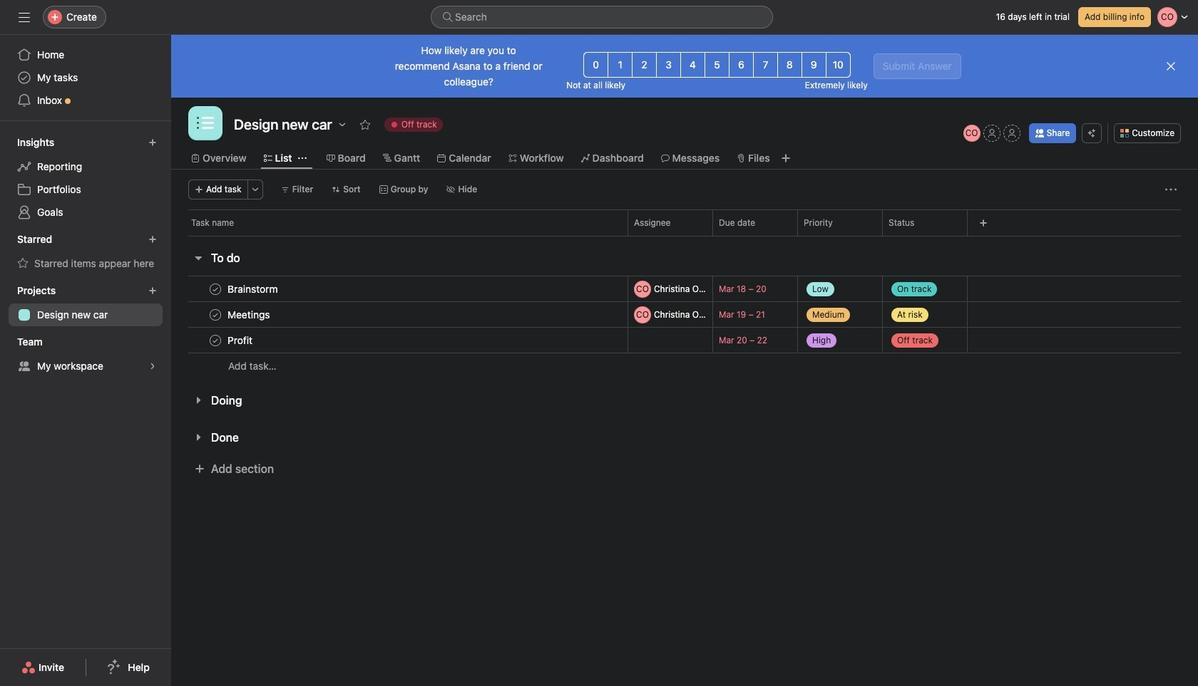 Task type: locate. For each thing, give the bounding box(es) containing it.
2 mark complete image from the top
[[207, 306, 224, 323]]

mark complete checkbox for brainstorm cell on the top of the page
[[207, 281, 224, 298]]

0 vertical spatial expand task list for this group image
[[193, 395, 204, 407]]

mark complete checkbox inside meetings 'cell'
[[207, 306, 224, 323]]

mark complete checkbox inside brainstorm cell
[[207, 281, 224, 298]]

global element
[[0, 35, 171, 121]]

mark complete image inside meetings 'cell'
[[207, 306, 224, 323]]

0 vertical spatial mark complete checkbox
[[207, 281, 224, 298]]

more actions image
[[1165, 184, 1177, 195]]

ask ai image
[[1088, 129, 1096, 138]]

mark complete image inside brainstorm cell
[[207, 281, 224, 298]]

0 vertical spatial mark complete image
[[207, 281, 224, 298]]

mark complete image up mark complete option at the left of page
[[207, 306, 224, 323]]

1 vertical spatial expand task list for this group image
[[193, 432, 204, 444]]

1 task name text field from the top
[[225, 308, 274, 322]]

2 mark complete checkbox from the top
[[207, 306, 224, 323]]

1 vertical spatial mark complete image
[[207, 306, 224, 323]]

teams element
[[0, 329, 171, 381]]

2 task name text field from the top
[[225, 333, 257, 348]]

hide sidebar image
[[19, 11, 30, 23]]

list box
[[431, 6, 773, 29]]

Mark complete checkbox
[[207, 332, 224, 349]]

Task name text field
[[225, 308, 274, 322], [225, 333, 257, 348]]

add items to starred image
[[148, 235, 157, 244]]

None radio
[[608, 52, 633, 78], [632, 52, 657, 78], [656, 52, 681, 78], [729, 52, 754, 78], [753, 52, 778, 78], [608, 52, 633, 78], [632, 52, 657, 78], [656, 52, 681, 78], [729, 52, 754, 78], [753, 52, 778, 78]]

0 vertical spatial task name text field
[[225, 308, 274, 322]]

None radio
[[584, 52, 608, 78], [680, 52, 705, 78], [705, 52, 730, 78], [777, 52, 802, 78], [801, 52, 826, 78], [826, 52, 851, 78], [584, 52, 608, 78], [680, 52, 705, 78], [705, 52, 730, 78], [777, 52, 802, 78], [801, 52, 826, 78], [826, 52, 851, 78]]

option group
[[584, 52, 851, 78]]

new insights image
[[148, 138, 157, 147]]

projects element
[[0, 278, 171, 329]]

task name text field inside meetings 'cell'
[[225, 308, 274, 322]]

expand task list for this group image
[[193, 395, 204, 407], [193, 432, 204, 444]]

task name text field inside profit "cell"
[[225, 333, 257, 348]]

1 mark complete image from the top
[[207, 281, 224, 298]]

row
[[171, 210, 1198, 236], [188, 235, 1181, 237], [171, 276, 1198, 302], [171, 302, 1198, 328], [171, 327, 1198, 354], [171, 353, 1198, 379]]

mark complete image left task name text field
[[207, 281, 224, 298]]

more actions image
[[251, 185, 259, 194]]

Mark complete checkbox
[[207, 281, 224, 298], [207, 306, 224, 323]]

mark complete image
[[207, 281, 224, 298], [207, 306, 224, 323]]

mark complete checkbox left task name text field
[[207, 281, 224, 298]]

1 mark complete checkbox from the top
[[207, 281, 224, 298]]

1 vertical spatial mark complete checkbox
[[207, 306, 224, 323]]

task name text field right mark complete option at the left of page
[[225, 333, 257, 348]]

mark complete checkbox up mark complete option at the left of page
[[207, 306, 224, 323]]

task name text field for mark complete option at the left of page
[[225, 333, 257, 348]]

see details, my workspace image
[[148, 362, 157, 371]]

starred element
[[0, 227, 171, 278]]

task name text field down task name text field
[[225, 308, 274, 322]]

1 vertical spatial task name text field
[[225, 333, 257, 348]]

dismiss image
[[1165, 61, 1177, 72]]

mark complete image for mark complete checkbox inside the brainstorm cell
[[207, 281, 224, 298]]



Task type: vqa. For each thing, say whether or not it's contained in the screenshot.
the top Mark complete option
yes



Task type: describe. For each thing, give the bounding box(es) containing it.
task name text field for mark complete checkbox within the meetings 'cell'
[[225, 308, 274, 322]]

collapse task list for this group image
[[193, 252, 204, 264]]

meetings cell
[[171, 302, 628, 328]]

profit cell
[[171, 327, 628, 354]]

tab actions image
[[298, 154, 306, 163]]

mark complete image
[[207, 332, 224, 349]]

insights element
[[0, 130, 171, 227]]

mark complete checkbox for meetings 'cell'
[[207, 306, 224, 323]]

new project or portfolio image
[[148, 287, 157, 295]]

list image
[[197, 115, 214, 132]]

add field image
[[979, 219, 988, 228]]

manage project members image
[[963, 125, 980, 142]]

brainstorm cell
[[171, 276, 628, 302]]

Task name text field
[[225, 282, 282, 296]]

add to starred image
[[359, 119, 371, 131]]

mark complete image for mark complete checkbox within the meetings 'cell'
[[207, 306, 224, 323]]

header to do tree grid
[[171, 276, 1198, 379]]

2 expand task list for this group image from the top
[[193, 432, 204, 444]]

1 expand task list for this group image from the top
[[193, 395, 204, 407]]

add tab image
[[780, 153, 791, 164]]



